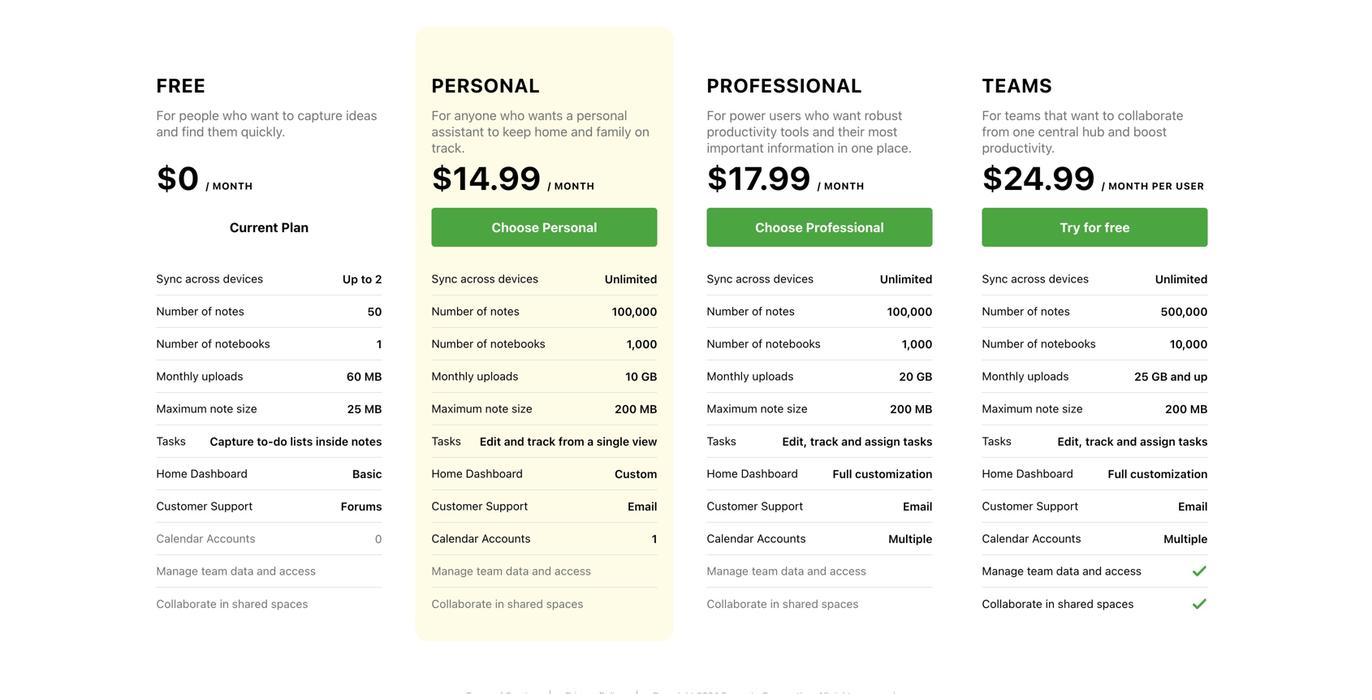 Task type: vqa. For each thing, say whether or not it's contained in the screenshot.


Task type: describe. For each thing, give the bounding box(es) containing it.
team for edit, track and assign tasks
[[752, 564, 778, 578]]

forums
[[341, 500, 382, 513]]

access for multiple
[[830, 564, 866, 578]]

and inside the for power users who want robust productivity tools and their most important information in one place.
[[813, 124, 835, 139]]

home dashboard for 25 gb and up
[[982, 467, 1073, 480]]

devices for 25 gb and up
[[1049, 272, 1089, 285]]

quickly.
[[241, 124, 285, 139]]

4 collaborate in shared spaces from the left
[[982, 597, 1134, 611]]

$17.99 / month
[[707, 159, 865, 197]]

data for capture
[[230, 564, 254, 578]]

edit and track from a single view
[[480, 435, 657, 448]]

to inside "for teams that want to collaborate from one central hub and boost productivity."
[[1102, 108, 1114, 123]]

spaces for 1
[[546, 597, 583, 611]]

do
[[273, 435, 287, 448]]

their
[[838, 124, 865, 139]]

in inside the for power users who want robust productivity tools and their most important information in one place.
[[837, 140, 848, 155]]

multiple for 20 gb
[[888, 532, 932, 545]]

on
[[635, 124, 649, 139]]

free
[[156, 74, 206, 97]]

hub
[[1082, 124, 1105, 139]]

view
[[632, 435, 657, 448]]

family
[[596, 124, 631, 139]]

capture
[[210, 435, 254, 448]]

calendar accounts for 20
[[707, 532, 806, 545]]

customization for 20
[[855, 467, 932, 480]]

personal
[[577, 108, 627, 123]]

mb for 60 mb
[[364, 402, 382, 415]]

users
[[769, 108, 801, 123]]

maximum for 20
[[707, 402, 757, 415]]

choose personal button
[[432, 208, 657, 247]]

calendar for 25
[[982, 532, 1029, 545]]

dashboard for 20
[[741, 467, 798, 480]]

choose professional button
[[707, 208, 932, 247]]

in for edit and track from a single view
[[495, 597, 504, 611]]

assistant
[[432, 124, 484, 139]]

for power users who want robust productivity tools and their most important information in one place.
[[707, 108, 912, 155]]

calendar for 60
[[156, 532, 203, 545]]

mb for 10 gb
[[640, 402, 657, 415]]

full customization for 25
[[1108, 467, 1208, 480]]

shared for 1
[[507, 597, 543, 611]]

collaborate for edit,
[[707, 597, 767, 611]]

per
[[1152, 180, 1173, 192]]

unlimited for 25 gb and up
[[1155, 272, 1208, 286]]

20
[[899, 370, 913, 383]]

10,000
[[1170, 337, 1208, 351]]

personal
[[432, 74, 540, 97]]

10 gb
[[625, 370, 657, 383]]

try for free
[[1060, 220, 1130, 235]]

customer support for 20 gb
[[707, 499, 803, 513]]

note for 20
[[760, 402, 784, 415]]

who inside the for power users who want robust productivity tools and their most important information in one place.
[[805, 108, 829, 123]]

lists
[[290, 435, 313, 448]]

inside
[[316, 435, 348, 448]]

in for capture to-do lists inside notes
[[220, 597, 229, 611]]

50
[[367, 305, 382, 318]]

25 for 25 gb and up
[[1134, 370, 1149, 383]]

2
[[375, 272, 382, 286]]

month for $0
[[212, 180, 253, 192]]

customer support for 25 gb and up
[[982, 499, 1078, 513]]

access for 1
[[555, 564, 591, 578]]

current
[[230, 220, 278, 235]]

0 horizontal spatial from
[[558, 435, 584, 448]]

200 mb for 10 gb
[[615, 402, 657, 415]]

size for 20
[[787, 402, 808, 415]]

email for 20 gb
[[903, 500, 932, 513]]

keep
[[503, 124, 531, 139]]

them
[[208, 124, 238, 139]]

maximum for 10
[[432, 402, 482, 415]]

tasks for 60 mb
[[156, 434, 186, 448]]

notes for 20
[[766, 304, 795, 318]]

20 gb
[[899, 370, 932, 383]]

notebooks for 10
[[490, 337, 545, 350]]

from inside "for teams that want to collaborate from one central hub and boost productivity."
[[982, 124, 1009, 139]]

1 track from the left
[[527, 435, 556, 448]]

home for 60
[[156, 467, 187, 480]]

free
[[1105, 220, 1130, 235]]

4 manage from the left
[[982, 564, 1024, 578]]

current plan button
[[156, 208, 382, 247]]

robust
[[864, 108, 902, 123]]

/ for $17.99
[[817, 180, 821, 192]]

$24.99 / month per user
[[982, 159, 1204, 197]]

for for professional
[[707, 108, 726, 123]]

choose for choose professional
[[755, 220, 803, 235]]

uploads for 20 gb
[[752, 369, 794, 383]]

information
[[767, 140, 834, 155]]

up to 2
[[343, 272, 382, 286]]

home dashboard for 10 gb
[[432, 467, 523, 480]]

support for 25
[[1036, 499, 1078, 513]]

note for 25
[[1036, 402, 1059, 415]]

up
[[343, 272, 358, 286]]

edit, track and assign tasks for 20
[[782, 435, 932, 448]]

plan
[[281, 220, 309, 235]]

$14.99
[[432, 159, 541, 197]]

4 team from the left
[[1027, 564, 1053, 578]]

1,000 for 10
[[627, 337, 657, 351]]

home dashboard for 60 mb
[[156, 467, 248, 480]]

$0
[[156, 159, 199, 197]]

25 mb
[[347, 402, 382, 415]]

for teams that want to collaborate from one central hub and boost productivity.
[[982, 108, 1183, 155]]

choose for choose personal
[[492, 220, 539, 235]]

professional
[[707, 74, 863, 97]]

track for 25 gb and up
[[1085, 435, 1114, 448]]

single
[[597, 435, 629, 448]]

notebooks for 25
[[1041, 337, 1096, 350]]

most
[[868, 124, 897, 139]]

collaborate in shared spaces for multiple
[[707, 597, 859, 611]]

to inside for anyone who wants a personal assistant to keep home and family on track.
[[487, 124, 499, 139]]

teams
[[1005, 108, 1041, 123]]

people
[[179, 108, 219, 123]]

productivity.
[[982, 140, 1055, 155]]

power
[[729, 108, 766, 123]]

and inside the for people who want to capture ideas and find them quickly.
[[156, 124, 178, 139]]

collaborate for edit
[[432, 597, 492, 611]]

find
[[182, 124, 204, 139]]

customer for 20
[[707, 499, 758, 513]]

4 shared from the left
[[1058, 597, 1094, 611]]

customer for 10
[[432, 499, 483, 513]]

$14.99 / month
[[432, 159, 595, 197]]

60
[[346, 370, 361, 383]]

note for 60
[[210, 402, 233, 415]]

for anyone who wants a personal assistant to keep home and family on track.
[[432, 108, 649, 155]]

custom
[[615, 467, 657, 480]]

tasks for 20 gb
[[903, 435, 932, 448]]

data for edit
[[506, 564, 529, 578]]

manage for edit, track and assign tasks
[[707, 564, 749, 578]]

0
[[375, 532, 382, 545]]

up
[[1194, 370, 1208, 383]]

shared for 0
[[232, 597, 268, 611]]

in for edit, track and assign tasks
[[770, 597, 779, 611]]

edit
[[480, 435, 501, 448]]

dashboard for 60
[[190, 467, 248, 480]]

that
[[1044, 108, 1067, 123]]

for people who want to capture ideas and find them quickly.
[[156, 108, 377, 139]]

maximum note size for 10 gb
[[432, 402, 532, 415]]

customer for 60
[[156, 499, 207, 513]]

anyone
[[454, 108, 497, 123]]

size for 25
[[1062, 402, 1083, 415]]

edit, for 20
[[782, 435, 807, 448]]

capture
[[297, 108, 343, 123]]

collaborate in shared spaces for 0
[[156, 597, 308, 611]]

boost
[[1133, 124, 1167, 139]]

support for 60
[[211, 499, 253, 513]]

number of notes for 25 gb and up
[[982, 304, 1070, 318]]

home for 10
[[432, 467, 463, 480]]

notes for 25
[[1041, 304, 1070, 318]]

uploads for 10 gb
[[477, 369, 518, 383]]

sync for 60
[[156, 272, 182, 285]]

full for 25 gb and up
[[1108, 467, 1127, 480]]

current plan
[[230, 220, 309, 235]]

who for free
[[223, 108, 247, 123]]

one inside "for teams that want to collaborate from one central hub and boost productivity."
[[1013, 124, 1035, 139]]

assign for 20
[[865, 435, 900, 448]]

central
[[1038, 124, 1079, 139]]

manage for capture to-do lists inside notes
[[156, 564, 198, 578]]



Task type: locate. For each thing, give the bounding box(es) containing it.
1 100,000 from the left
[[612, 305, 657, 318]]

collaborate
[[1118, 108, 1183, 123]]

1 choose from the left
[[492, 220, 539, 235]]

/ inside $24.99 / month per user
[[1102, 180, 1105, 192]]

for inside the for people who want to capture ideas and find them quickly.
[[156, 108, 176, 123]]

0 horizontal spatial edit,
[[782, 435, 807, 448]]

want inside "for teams that want to collaborate from one central hub and boost productivity."
[[1071, 108, 1099, 123]]

/ up try for free button
[[1102, 180, 1105, 192]]

3 monthly from the left
[[707, 369, 749, 383]]

1 horizontal spatial who
[[500, 108, 525, 123]]

2 uploads from the left
[[477, 369, 518, 383]]

1 horizontal spatial 25
[[1134, 370, 1149, 383]]

1 tasks from the left
[[156, 434, 186, 448]]

2 horizontal spatial gb
[[1151, 370, 1168, 383]]

monthly uploads
[[156, 369, 243, 383], [432, 369, 518, 383], [707, 369, 794, 383], [982, 369, 1069, 383]]

25 down 60
[[347, 402, 361, 415]]

1 unlimited from the left
[[605, 272, 657, 286]]

home dashboard
[[156, 467, 248, 480], [432, 467, 523, 480], [707, 467, 798, 480], [982, 467, 1073, 480]]

in
[[837, 140, 848, 155], [220, 597, 229, 611], [495, 597, 504, 611], [770, 597, 779, 611], [1045, 597, 1055, 611]]

1 vertical spatial 25
[[347, 402, 361, 415]]

2 horizontal spatial want
[[1071, 108, 1099, 123]]

0 horizontal spatial track
[[527, 435, 556, 448]]

tasks down up
[[1178, 435, 1208, 448]]

notebooks
[[215, 337, 270, 350], [490, 337, 545, 350], [766, 337, 821, 350], [1041, 337, 1096, 350]]

to up hub
[[1102, 108, 1114, 123]]

want up quickly.
[[251, 108, 279, 123]]

choose down $14.99 / month
[[492, 220, 539, 235]]

1 vertical spatial from
[[558, 435, 584, 448]]

/ inside $14.99 / month
[[547, 180, 551, 192]]

1 horizontal spatial full
[[1108, 467, 1127, 480]]

4 sync across devices from the left
[[982, 272, 1089, 285]]

1 horizontal spatial 1,000
[[902, 337, 932, 351]]

3 sync across devices from the left
[[707, 272, 814, 285]]

2 number of notebooks from the left
[[432, 337, 545, 350]]

1 tasks from the left
[[903, 435, 932, 448]]

2 dashboard from the left
[[466, 467, 523, 480]]

4 spaces from the left
[[1097, 597, 1134, 611]]

4 maximum from the left
[[982, 402, 1033, 415]]

2 gb from the left
[[916, 370, 932, 383]]

customer support
[[156, 499, 253, 513], [432, 499, 528, 513], [707, 499, 803, 513], [982, 499, 1078, 513]]

choose professional
[[755, 220, 884, 235]]

4 calendar accounts from the left
[[982, 532, 1081, 545]]

500,000
[[1161, 305, 1208, 318]]

mb down 60 mb
[[364, 402, 382, 415]]

team for capture to-do lists inside notes
[[201, 564, 227, 578]]

collaborate in shared spaces
[[156, 597, 308, 611], [432, 597, 583, 611], [707, 597, 859, 611], [982, 597, 1134, 611]]

place.
[[876, 140, 912, 155]]

teams
[[982, 74, 1053, 97]]

2 sync from the left
[[432, 272, 457, 285]]

0 horizontal spatial 25
[[347, 402, 361, 415]]

across for 60 mb
[[185, 272, 220, 285]]

2 calendar accounts from the left
[[432, 532, 531, 545]]

a left single
[[587, 435, 594, 448]]

month inside $24.99 / month per user
[[1108, 180, 1149, 192]]

4 dashboard from the left
[[1016, 467, 1073, 480]]

0 horizontal spatial who
[[223, 108, 247, 123]]

100,000 for 20
[[887, 305, 932, 318]]

25 for 25 mb
[[347, 402, 361, 415]]

0 horizontal spatial customization
[[855, 467, 932, 480]]

assign
[[865, 435, 900, 448], [1140, 435, 1175, 448]]

2 customer support from the left
[[432, 499, 528, 513]]

0 vertical spatial 25
[[1134, 370, 1149, 383]]

3 maximum from the left
[[707, 402, 757, 415]]

note
[[210, 402, 233, 415], [485, 402, 509, 415], [760, 402, 784, 415], [1036, 402, 1059, 415]]

size for 60
[[236, 402, 257, 415]]

2 horizontal spatial unlimited
[[1155, 272, 1208, 286]]

/ for $14.99
[[547, 180, 551, 192]]

mb
[[364, 370, 382, 383], [364, 402, 382, 415], [640, 402, 657, 415], [915, 402, 932, 415], [1190, 402, 1208, 415]]

across for 20 gb
[[736, 272, 770, 285]]

2 horizontal spatial 200
[[1165, 402, 1187, 415]]

3 for from the left
[[707, 108, 726, 123]]

wants
[[528, 108, 563, 123]]

25 left up
[[1134, 370, 1149, 383]]

200 mb down 20 gb
[[890, 402, 932, 415]]

1 multiple from the left
[[888, 532, 932, 545]]

month up current at the top of page
[[212, 180, 253, 192]]

a inside for anyone who wants a personal assistant to keep home and family on track.
[[566, 108, 573, 123]]

note for 10
[[485, 402, 509, 415]]

1 horizontal spatial 100,000
[[887, 305, 932, 318]]

manage team data and access for edit
[[432, 564, 591, 578]]

4 manage team data and access from the left
[[982, 564, 1142, 578]]

60 mb
[[346, 370, 382, 383]]

number of notebooks for 10 gb
[[432, 337, 545, 350]]

dashboard
[[190, 467, 248, 480], [466, 467, 523, 480], [741, 467, 798, 480], [1016, 467, 1073, 480]]

calendar for 20
[[707, 532, 754, 545]]

want
[[251, 108, 279, 123], [833, 108, 861, 123], [1071, 108, 1099, 123]]

3 200 mb from the left
[[1165, 402, 1208, 415]]

tasks down 20 gb
[[903, 435, 932, 448]]

access for 0
[[279, 564, 316, 578]]

maximum note size for 60 mb
[[156, 402, 257, 415]]

track
[[527, 435, 556, 448], [810, 435, 838, 448], [1085, 435, 1114, 448]]

one inside the for power users who want robust productivity tools and their most important information in one place.
[[851, 140, 873, 155]]

basic
[[352, 467, 382, 480]]

2 200 from the left
[[890, 402, 912, 415]]

sync for 10
[[432, 272, 457, 285]]

devices
[[223, 272, 263, 285], [498, 272, 538, 285], [773, 272, 814, 285], [1049, 272, 1089, 285]]

2 size from the left
[[512, 402, 532, 415]]

sync across devices for 10 gb
[[432, 272, 538, 285]]

0 vertical spatial 1
[[376, 337, 382, 351]]

200 mb down 10
[[615, 402, 657, 415]]

3 gb from the left
[[1151, 370, 1168, 383]]

tools
[[780, 124, 809, 139]]

number of notes
[[156, 304, 244, 318], [432, 304, 520, 318], [707, 304, 795, 318], [982, 304, 1070, 318]]

0 horizontal spatial multiple
[[888, 532, 932, 545]]

/ up choose professional
[[817, 180, 821, 192]]

1 horizontal spatial assign
[[1140, 435, 1175, 448]]

mb down 20 gb
[[915, 402, 932, 415]]

who up tools
[[805, 108, 829, 123]]

3 tasks from the left
[[707, 434, 736, 448]]

notebooks for 20
[[766, 337, 821, 350]]

number
[[156, 304, 198, 318], [432, 304, 474, 318], [707, 304, 749, 318], [982, 304, 1024, 318], [156, 337, 198, 350], [432, 337, 474, 350], [707, 337, 749, 350], [982, 337, 1024, 350]]

1 horizontal spatial email
[[903, 500, 932, 513]]

calendar accounts for 25
[[982, 532, 1081, 545]]

1 horizontal spatial 200
[[890, 402, 912, 415]]

4 calendar from the left
[[982, 532, 1029, 545]]

for up productivity
[[707, 108, 726, 123]]

0 vertical spatial a
[[566, 108, 573, 123]]

1 horizontal spatial full customization
[[1108, 467, 1208, 480]]

who up keep
[[500, 108, 525, 123]]

assign down 20
[[865, 435, 900, 448]]

2 horizontal spatial email
[[1178, 500, 1208, 513]]

4 accounts from the left
[[1032, 532, 1081, 545]]

calendar accounts
[[156, 532, 255, 545], [432, 532, 531, 545], [707, 532, 806, 545], [982, 532, 1081, 545]]

one down their
[[851, 140, 873, 155]]

0 horizontal spatial 1
[[376, 337, 382, 351]]

2 collaborate from the left
[[432, 597, 492, 611]]

2 full customization from the left
[[1108, 467, 1208, 480]]

2 support from the left
[[486, 499, 528, 513]]

monthly uploads for 20 gb
[[707, 369, 794, 383]]

$0 / month
[[156, 159, 253, 197]]

to up quickly.
[[282, 108, 294, 123]]

2 edit, track and assign tasks from the left
[[1057, 435, 1208, 448]]

2 for from the left
[[432, 108, 451, 123]]

1 calendar accounts from the left
[[156, 532, 255, 545]]

a right wants
[[566, 108, 573, 123]]

number of notebooks for 60 mb
[[156, 337, 270, 350]]

100,000 up 20
[[887, 305, 932, 318]]

monthly uploads for 25 gb and up
[[982, 369, 1069, 383]]

1 horizontal spatial multiple
[[1164, 532, 1208, 545]]

accounts for 10 gb
[[482, 532, 531, 545]]

2 manage from the left
[[432, 564, 473, 578]]

spaces
[[271, 597, 308, 611], [546, 597, 583, 611], [821, 597, 859, 611], [1097, 597, 1134, 611]]

1 shared from the left
[[232, 597, 268, 611]]

200 for 25
[[1165, 402, 1187, 415]]

0 horizontal spatial 100,000
[[612, 305, 657, 318]]

monthly uploads for 10 gb
[[432, 369, 518, 383]]

for left people
[[156, 108, 176, 123]]

month for $17.99
[[824, 180, 865, 192]]

mb for 25 gb and up
[[1190, 402, 1208, 415]]

number of notes for 10 gb
[[432, 304, 520, 318]]

customization
[[855, 467, 932, 480], [1130, 467, 1208, 480]]

2 horizontal spatial 200 mb
[[1165, 402, 1208, 415]]

1 horizontal spatial want
[[833, 108, 861, 123]]

to left 2
[[361, 272, 372, 286]]

0 horizontal spatial gb
[[641, 370, 657, 383]]

home for 20
[[707, 467, 738, 480]]

200 mb down up
[[1165, 402, 1208, 415]]

0 horizontal spatial 200 mb
[[615, 402, 657, 415]]

devices down current at the top of page
[[223, 272, 263, 285]]

dashboard for 10
[[466, 467, 523, 480]]

devices down choose professional
[[773, 272, 814, 285]]

4 uploads from the left
[[1027, 369, 1069, 383]]

1 down '50'
[[376, 337, 382, 351]]

/ for $0
[[206, 180, 209, 192]]

1 horizontal spatial from
[[982, 124, 1009, 139]]

25 gb and up
[[1134, 370, 1208, 383]]

1 down custom
[[652, 532, 657, 545]]

unlimited for 10 gb
[[605, 272, 657, 286]]

$17.99
[[707, 159, 811, 197]]

3 customer support from the left
[[707, 499, 803, 513]]

sync across devices
[[156, 272, 263, 285], [432, 272, 538, 285], [707, 272, 814, 285], [982, 272, 1089, 285]]

200 down '25 gb and up' at bottom
[[1165, 402, 1187, 415]]

0 horizontal spatial full customization
[[833, 467, 932, 480]]

for
[[1083, 220, 1101, 235]]

sync across devices for 20 gb
[[707, 272, 814, 285]]

assign down '25 gb and up' at bottom
[[1140, 435, 1175, 448]]

ideas
[[346, 108, 377, 123]]

mb for 20 gb
[[915, 402, 932, 415]]

/ up the choose personal button
[[547, 180, 551, 192]]

for inside the for power users who want robust productivity tools and their most important information in one place.
[[707, 108, 726, 123]]

team
[[201, 564, 227, 578], [476, 564, 503, 578], [752, 564, 778, 578], [1027, 564, 1053, 578]]

1 1,000 from the left
[[627, 337, 657, 351]]

gb for 10
[[641, 370, 657, 383]]

1 horizontal spatial gb
[[916, 370, 932, 383]]

month left the per
[[1108, 180, 1149, 192]]

200 down 10
[[615, 402, 637, 415]]

number of notebooks for 25 gb and up
[[982, 337, 1096, 350]]

sync across devices for 60 mb
[[156, 272, 263, 285]]

for for teams
[[982, 108, 1001, 123]]

1 horizontal spatial 1
[[652, 532, 657, 545]]

devices down try
[[1049, 272, 1089, 285]]

2 horizontal spatial track
[[1085, 435, 1114, 448]]

1 sync from the left
[[156, 272, 182, 285]]

1 data from the left
[[230, 564, 254, 578]]

2 tasks from the left
[[1178, 435, 1208, 448]]

monthly for 20 gb
[[707, 369, 749, 383]]

1 number of notes from the left
[[156, 304, 244, 318]]

accounts for 20 gb
[[757, 532, 806, 545]]

1 dashboard from the left
[[190, 467, 248, 480]]

3 spaces from the left
[[821, 597, 859, 611]]

1 monthly uploads from the left
[[156, 369, 243, 383]]

who up them
[[223, 108, 247, 123]]

/ inside '$0 / month'
[[206, 180, 209, 192]]

gb for 20
[[916, 370, 932, 383]]

3 monthly uploads from the left
[[707, 369, 794, 383]]

collaborate
[[156, 597, 217, 611], [432, 597, 492, 611], [707, 597, 767, 611], [982, 597, 1042, 611]]

4 note from the left
[[1036, 402, 1059, 415]]

to-
[[257, 435, 273, 448]]

professional
[[806, 220, 884, 235]]

0 horizontal spatial 1,000
[[627, 337, 657, 351]]

try
[[1060, 220, 1080, 235]]

100,000 for 10
[[612, 305, 657, 318]]

one down teams
[[1013, 124, 1035, 139]]

customer
[[156, 499, 207, 513], [432, 499, 483, 513], [707, 499, 758, 513], [982, 499, 1033, 513]]

number of notes for 60 mb
[[156, 304, 244, 318]]

support
[[211, 499, 253, 513], [486, 499, 528, 513], [761, 499, 803, 513], [1036, 499, 1078, 513]]

and inside "for teams that want to collaborate from one central hub and boost productivity."
[[1108, 124, 1130, 139]]

track.
[[432, 140, 465, 155]]

1 horizontal spatial edit,
[[1057, 435, 1082, 448]]

1 horizontal spatial a
[[587, 435, 594, 448]]

for inside for anyone who wants a personal assistant to keep home and family on track.
[[432, 108, 451, 123]]

want inside the for power users who want robust productivity tools and their most important information in one place.
[[833, 108, 861, 123]]

sync across devices down try
[[982, 272, 1089, 285]]

across for 25 gb and up
[[1011, 272, 1046, 285]]

$24.99
[[982, 159, 1095, 197]]

to left keep
[[487, 124, 499, 139]]

3 month from the left
[[824, 180, 865, 192]]

2 choose from the left
[[755, 220, 803, 235]]

2 notebooks from the left
[[490, 337, 545, 350]]

1 manage from the left
[[156, 564, 198, 578]]

unlimited
[[605, 272, 657, 286], [880, 272, 932, 286], [1155, 272, 1208, 286]]

maximum note size for 25 gb and up
[[982, 402, 1083, 415]]

1 horizontal spatial tasks
[[1178, 435, 1208, 448]]

3 calendar from the left
[[707, 532, 754, 545]]

user
[[1176, 180, 1204, 192]]

month inside $17.99 / month
[[824, 180, 865, 192]]

size for 10
[[512, 402, 532, 415]]

support for 10
[[486, 499, 528, 513]]

3 team from the left
[[752, 564, 778, 578]]

1,000 up 10 gb
[[627, 337, 657, 351]]

3 manage from the left
[[707, 564, 749, 578]]

4 notebooks from the left
[[1041, 337, 1096, 350]]

3 maximum note size from the left
[[707, 402, 808, 415]]

1 size from the left
[[236, 402, 257, 415]]

1 for calendar accounts
[[652, 532, 657, 545]]

25
[[1134, 370, 1149, 383], [347, 402, 361, 415]]

1 horizontal spatial edit, track and assign tasks
[[1057, 435, 1208, 448]]

number of notebooks for 20 gb
[[707, 337, 821, 350]]

size
[[236, 402, 257, 415], [512, 402, 532, 415], [787, 402, 808, 415], [1062, 402, 1083, 415]]

0 horizontal spatial 200
[[615, 402, 637, 415]]

month inside '$0 / month'
[[212, 180, 253, 192]]

to inside the for people who want to capture ideas and find them quickly.
[[282, 108, 294, 123]]

who for personal
[[500, 108, 525, 123]]

3 access from the left
[[830, 564, 866, 578]]

access
[[279, 564, 316, 578], [555, 564, 591, 578], [830, 564, 866, 578], [1105, 564, 1142, 578]]

want inside the for people who want to capture ideas and find them quickly.
[[251, 108, 279, 123]]

100,000 up 10
[[612, 305, 657, 318]]

0 horizontal spatial unlimited
[[605, 272, 657, 286]]

number of notebooks
[[156, 337, 270, 350], [432, 337, 545, 350], [707, 337, 821, 350], [982, 337, 1096, 350]]

1 team from the left
[[201, 564, 227, 578]]

productivity
[[707, 124, 777, 139]]

3 customer from the left
[[707, 499, 758, 513]]

manage
[[156, 564, 198, 578], [432, 564, 473, 578], [707, 564, 749, 578], [982, 564, 1024, 578]]

gb
[[641, 370, 657, 383], [916, 370, 932, 383], [1151, 370, 1168, 383]]

collaborate for capture
[[156, 597, 217, 611]]

3 data from the left
[[781, 564, 804, 578]]

home
[[535, 124, 568, 139]]

1 horizontal spatial 200 mb
[[890, 402, 932, 415]]

choose down $17.99 / month
[[755, 220, 803, 235]]

0 horizontal spatial email
[[628, 500, 657, 513]]

who inside for anyone who wants a personal assistant to keep home and family on track.
[[500, 108, 525, 123]]

for inside "for teams that want to collaborate from one central hub and boost productivity."
[[982, 108, 1001, 123]]

notes for 60
[[215, 304, 244, 318]]

calendar
[[156, 532, 203, 545], [432, 532, 479, 545], [707, 532, 754, 545], [982, 532, 1029, 545]]

200 down 20
[[890, 402, 912, 415]]

want up their
[[833, 108, 861, 123]]

0 horizontal spatial a
[[566, 108, 573, 123]]

2 who from the left
[[500, 108, 525, 123]]

1,000
[[627, 337, 657, 351], [902, 337, 932, 351]]

1 email from the left
[[628, 500, 657, 513]]

month inside $14.99 / month
[[554, 180, 595, 192]]

3 notebooks from the left
[[766, 337, 821, 350]]

who
[[223, 108, 247, 123], [500, 108, 525, 123], [805, 108, 829, 123]]

0 horizontal spatial choose
[[492, 220, 539, 235]]

for
[[156, 108, 176, 123], [432, 108, 451, 123], [707, 108, 726, 123], [982, 108, 1001, 123]]

from left single
[[558, 435, 584, 448]]

0 horizontal spatial tasks
[[903, 435, 932, 448]]

1 200 from the left
[[615, 402, 637, 415]]

for left teams
[[982, 108, 1001, 123]]

0 vertical spatial one
[[1013, 124, 1035, 139]]

devices for 60 mb
[[223, 272, 263, 285]]

sync across devices down choose professional
[[707, 272, 814, 285]]

2 note from the left
[[485, 402, 509, 415]]

track for 20 gb
[[810, 435, 838, 448]]

mb down up
[[1190, 402, 1208, 415]]

/ right $0
[[206, 180, 209, 192]]

4 home dashboard from the left
[[982, 467, 1073, 480]]

tasks for 25 gb and up
[[982, 434, 1012, 448]]

1 horizontal spatial unlimited
[[880, 272, 932, 286]]

capture to-do lists inside notes
[[210, 435, 382, 448]]

1,000 up 20 gb
[[902, 337, 932, 351]]

1 vertical spatial a
[[587, 435, 594, 448]]

calendar accounts for 10
[[432, 532, 531, 545]]

2 customer from the left
[[432, 499, 483, 513]]

2 edit, from the left
[[1057, 435, 1082, 448]]

1 collaborate in shared spaces from the left
[[156, 597, 308, 611]]

month up professional
[[824, 180, 865, 192]]

2 maximum note size from the left
[[432, 402, 532, 415]]

full for 20 gb
[[833, 467, 852, 480]]

uploads for 25 gb and up
[[1027, 369, 1069, 383]]

shared
[[232, 597, 268, 611], [507, 597, 543, 611], [782, 597, 818, 611], [1058, 597, 1094, 611]]

and inside for anyone who wants a personal assistant to keep home and family on track.
[[571, 124, 593, 139]]

4 collaborate from the left
[[982, 597, 1042, 611]]

100,000
[[612, 305, 657, 318], [887, 305, 932, 318]]

2 devices from the left
[[498, 272, 538, 285]]

mb up view at the bottom of the page
[[640, 402, 657, 415]]

1 assign from the left
[[865, 435, 900, 448]]

edit, track and assign tasks
[[782, 435, 932, 448], [1057, 435, 1208, 448]]

gb right 20
[[916, 370, 932, 383]]

200 mb for 25 gb and up
[[1165, 402, 1208, 415]]

1 vertical spatial 1
[[652, 532, 657, 545]]

sync across devices down choose personal
[[432, 272, 538, 285]]

2 multiple from the left
[[1164, 532, 1208, 545]]

month for $24.99
[[1108, 180, 1149, 192]]

0 horizontal spatial one
[[851, 140, 873, 155]]

1 horizontal spatial one
[[1013, 124, 1035, 139]]

try for free button
[[982, 208, 1208, 247]]

1 horizontal spatial customization
[[1130, 467, 1208, 480]]

across for 10 gb
[[461, 272, 495, 285]]

1 collaborate from the left
[[156, 597, 217, 611]]

1,000 for 20
[[902, 337, 932, 351]]

10
[[625, 370, 638, 383]]

edit,
[[782, 435, 807, 448], [1057, 435, 1082, 448]]

1 support from the left
[[211, 499, 253, 513]]

2 200 mb from the left
[[890, 402, 932, 415]]

accounts for 60 mb
[[206, 532, 255, 545]]

choose personal
[[492, 220, 597, 235]]

200 mb for 20 gb
[[890, 402, 932, 415]]

from up productivity.
[[982, 124, 1009, 139]]

maximum for 25
[[982, 402, 1033, 415]]

gb for 25
[[1151, 370, 1168, 383]]

a for tasks
[[587, 435, 594, 448]]

1 / from the left
[[206, 180, 209, 192]]

month up personal
[[554, 180, 595, 192]]

mb right 60
[[364, 370, 382, 383]]

2 horizontal spatial who
[[805, 108, 829, 123]]

1 want from the left
[[251, 108, 279, 123]]

data
[[230, 564, 254, 578], [506, 564, 529, 578], [781, 564, 804, 578], [1056, 564, 1079, 578]]

1 horizontal spatial choose
[[755, 220, 803, 235]]

customer for 25
[[982, 499, 1033, 513]]

important
[[707, 140, 764, 155]]

1 horizontal spatial track
[[810, 435, 838, 448]]

full
[[833, 467, 852, 480], [1108, 467, 1127, 480]]

want up hub
[[1071, 108, 1099, 123]]

200 for 10
[[615, 402, 637, 415]]

gb left up
[[1151, 370, 1168, 383]]

personal
[[542, 220, 597, 235]]

3 shared from the left
[[782, 597, 818, 611]]

who inside the for people who want to capture ideas and find them quickly.
[[223, 108, 247, 123]]

multiple
[[888, 532, 932, 545], [1164, 532, 1208, 545]]

for up assistant
[[432, 108, 451, 123]]

sync across devices down current at the top of page
[[156, 272, 263, 285]]

number of notes for 20 gb
[[707, 304, 795, 318]]

0 horizontal spatial assign
[[865, 435, 900, 448]]

collaborate in shared spaces for 1
[[432, 597, 583, 611]]

1 maximum from the left
[[156, 402, 207, 415]]

2 1,000 from the left
[[902, 337, 932, 351]]

monthly for 10 gb
[[432, 369, 474, 383]]

accounts
[[206, 532, 255, 545], [482, 532, 531, 545], [757, 532, 806, 545], [1032, 532, 1081, 545]]

0 vertical spatial from
[[982, 124, 1009, 139]]

2 want from the left
[[833, 108, 861, 123]]

1 vertical spatial one
[[851, 140, 873, 155]]

devices down choose personal
[[498, 272, 538, 285]]

4 access from the left
[[1105, 564, 1142, 578]]

2 email from the left
[[903, 500, 932, 513]]

calendar for 10
[[432, 532, 479, 545]]

gb right 10
[[641, 370, 657, 383]]

4 data from the left
[[1056, 564, 1079, 578]]

0 horizontal spatial want
[[251, 108, 279, 123]]

2 tasks from the left
[[432, 434, 461, 448]]

a for personal
[[566, 108, 573, 123]]

3 track from the left
[[1085, 435, 1114, 448]]

spaces for 0
[[271, 597, 308, 611]]

2 data from the left
[[506, 564, 529, 578]]

2 monthly from the left
[[432, 369, 474, 383]]

0 horizontal spatial edit, track and assign tasks
[[782, 435, 932, 448]]

3 home from the left
[[707, 467, 738, 480]]

4 / from the left
[[1102, 180, 1105, 192]]

1 full from the left
[[833, 467, 852, 480]]

1 home dashboard from the left
[[156, 467, 248, 480]]

4 customer support from the left
[[982, 499, 1078, 513]]

0 horizontal spatial full
[[833, 467, 852, 480]]

tasks for 25 gb and up
[[1178, 435, 1208, 448]]

3 email from the left
[[1178, 500, 1208, 513]]

customer support for 10 gb
[[432, 499, 528, 513]]

/ inside $17.99 / month
[[817, 180, 821, 192]]

uploads
[[202, 369, 243, 383], [477, 369, 518, 383], [752, 369, 794, 383], [1027, 369, 1069, 383]]



